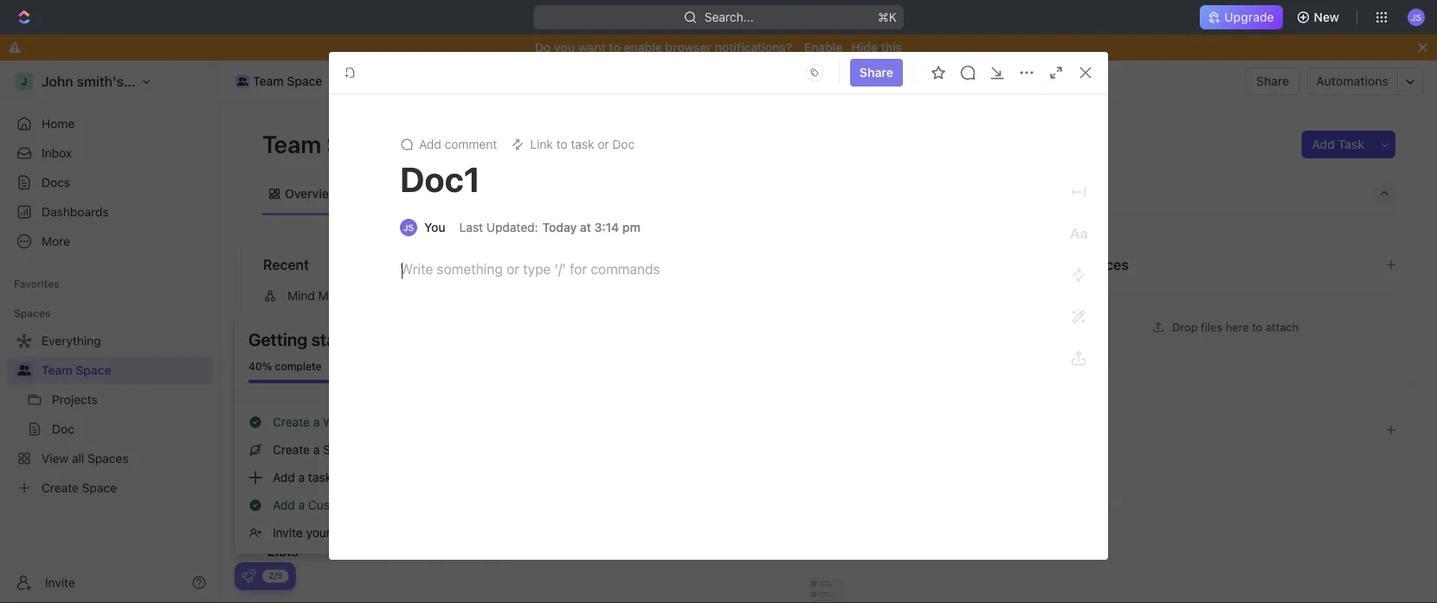 Task type: locate. For each thing, give the bounding box(es) containing it.
create
[[273, 415, 310, 429], [273, 443, 310, 457]]

space
[[287, 74, 322, 88], [327, 129, 396, 158], [76, 363, 111, 377], [323, 443, 358, 457]]

add
[[419, 137, 441, 151], [1312, 137, 1335, 151], [273, 471, 295, 485], [273, 498, 295, 513]]

favorites
[[14, 278, 60, 290]]

notifications?
[[715, 40, 792, 55]]

task down the create a space
[[308, 471, 332, 485]]

invite for invite your team
[[273, 526, 303, 540]]

team inside tree
[[42, 363, 72, 377]]

upgrade link
[[1200, 5, 1283, 29]]

search...
[[704, 10, 754, 24]]

1 vertical spatial invite
[[45, 576, 75, 590]]

create a space
[[273, 443, 358, 457]]

1 horizontal spatial js
[[1411, 12, 1421, 22]]

getting
[[248, 329, 308, 349]]

1 horizontal spatial docs
[[659, 256, 693, 273]]

a down the create a space
[[298, 471, 305, 485]]

2/5
[[268, 571, 283, 581]]

recent
[[263, 256, 309, 273]]

folders
[[268, 422, 316, 438]]

add left 'projects' at the left
[[273, 471, 295, 485]]

2 horizontal spatial to
[[1252, 320, 1263, 333]]

0 horizontal spatial user group image
[[18, 365, 31, 376]]

0 vertical spatial js
[[1411, 12, 1421, 22]]

1 horizontal spatial invite
[[273, 526, 303, 540]]

0 vertical spatial team space link
[[231, 71, 327, 92]]

team space inside tree
[[42, 363, 111, 377]]

a for space
[[313, 443, 320, 457]]

team space tree
[[7, 327, 213, 502]]

add left task
[[1312, 137, 1335, 151]]

create up the create a space
[[273, 415, 310, 429]]

task inside link to task or doc dropdown button
[[571, 137, 594, 151]]

add for add comment
[[419, 137, 441, 151]]

share down hide
[[860, 65, 893, 80]]

space inside tree
[[76, 363, 111, 377]]

a for task
[[298, 471, 305, 485]]

1 horizontal spatial to
[[609, 40, 621, 55]]

0 vertical spatial invite
[[273, 526, 303, 540]]

1 vertical spatial to
[[556, 137, 568, 151]]

create down folders
[[273, 443, 310, 457]]

2 vertical spatial team
[[42, 363, 72, 377]]

0 horizontal spatial share
[[860, 65, 893, 80]]

want
[[578, 40, 606, 55]]

doc
[[612, 137, 635, 151]]

create a workspace
[[273, 415, 385, 429]]

resources button
[[1059, 254, 1371, 275]]

0 vertical spatial team
[[253, 74, 284, 88]]

task
[[571, 137, 594, 151], [308, 471, 332, 485]]

favorites button
[[7, 274, 66, 294]]

1 vertical spatial team
[[262, 129, 321, 158]]

0 vertical spatial create
[[273, 415, 310, 429]]

1 vertical spatial js
[[403, 222, 414, 232]]

sidebar navigation
[[0, 61, 221, 603]]

task
[[1338, 137, 1364, 151]]

to right here
[[1252, 320, 1263, 333]]

user group image
[[237, 77, 248, 86], [18, 365, 31, 376]]

last updated: today at 3:14 pm
[[459, 220, 641, 235]]

invite inside 'sidebar' navigation
[[45, 576, 75, 590]]

team
[[334, 526, 362, 540]]

mind
[[287, 288, 315, 303]]

1 create from the top
[[273, 415, 310, 429]]

2 vertical spatial to
[[1252, 320, 1263, 333]]

1 vertical spatial create
[[273, 443, 310, 457]]

add inside button
[[1312, 137, 1335, 151]]

link to task or doc button
[[504, 132, 642, 157]]

today
[[542, 220, 577, 235]]

0 horizontal spatial to
[[556, 137, 568, 151]]

team space link
[[231, 71, 327, 92], [42, 357, 210, 384]]

0 horizontal spatial task
[[308, 471, 332, 485]]

lists button
[[267, 541, 1396, 561]]

pm
[[622, 220, 641, 235]]

0 vertical spatial team space
[[253, 74, 322, 88]]

0 horizontal spatial invite
[[45, 576, 75, 590]]

lists
[[268, 543, 299, 559]]

task for a
[[308, 471, 332, 485]]

share down upgrade
[[1256, 74, 1289, 88]]

a down add a task
[[298, 498, 305, 513]]

a
[[313, 415, 320, 429], [313, 443, 320, 457], [298, 471, 305, 485], [298, 498, 305, 513]]

js
[[1411, 12, 1421, 22], [403, 222, 414, 232]]

1 vertical spatial team space link
[[42, 357, 210, 384]]

0 vertical spatial user group image
[[237, 77, 248, 86]]

2 create from the top
[[273, 443, 310, 457]]

you
[[424, 220, 445, 235]]

board link
[[367, 182, 404, 206]]

getting started
[[248, 329, 369, 349]]

list
[[436, 187, 457, 201]]

docs inside 'sidebar' navigation
[[42, 175, 70, 190]]

1 horizontal spatial team space link
[[231, 71, 327, 92]]

updated:
[[486, 220, 538, 235]]

map
[[318, 288, 343, 303]]

share
[[860, 65, 893, 80], [1256, 74, 1289, 88]]

automations
[[1316, 74, 1389, 88]]

link
[[530, 137, 553, 151]]

task left or
[[571, 137, 594, 151]]

a for custom
[[298, 498, 305, 513]]

onboarding checklist button image
[[242, 570, 255, 583]]

1 horizontal spatial user group image
[[237, 77, 248, 86]]

new button
[[1290, 3, 1350, 31]]

1 horizontal spatial task
[[571, 137, 594, 151]]

js button
[[1402, 3, 1430, 31]]

add comment
[[419, 137, 497, 151]]

0 vertical spatial task
[[571, 137, 594, 151]]

to for do
[[609, 40, 621, 55]]

spaces
[[14, 307, 51, 319]]

1 vertical spatial docs
[[659, 256, 693, 273]]

1 vertical spatial task
[[308, 471, 332, 485]]

resources
[[1060, 256, 1129, 273]]

0 vertical spatial to
[[609, 40, 621, 55]]

a up the create a space
[[313, 415, 320, 429]]

projects button
[[263, 451, 484, 494]]

to right link
[[556, 137, 568, 151]]

1 horizontal spatial share
[[1256, 74, 1289, 88]]

invite
[[273, 526, 303, 540], [45, 576, 75, 590]]

automations button
[[1308, 68, 1397, 94]]

1 vertical spatial user group image
[[18, 365, 31, 376]]

this
[[881, 40, 902, 55]]

to right 'want'
[[609, 40, 621, 55]]

0 horizontal spatial team space link
[[42, 357, 210, 384]]

40% complete
[[248, 360, 322, 372]]

a up 'projects' at the left
[[313, 443, 320, 457]]

comment
[[445, 137, 497, 151]]

started
[[311, 329, 369, 349]]

to
[[609, 40, 621, 55], [556, 137, 568, 151], [1252, 320, 1263, 333]]

create for create a space
[[273, 443, 310, 457]]

board
[[370, 187, 404, 201]]

add down add a task
[[273, 498, 295, 513]]

custom
[[308, 498, 351, 513]]

home
[[42, 116, 75, 131]]

add up doc1
[[419, 137, 441, 151]]

2 vertical spatial team space
[[42, 363, 111, 377]]

team space
[[253, 74, 322, 88], [262, 129, 401, 158], [42, 363, 111, 377]]

drop
[[1172, 320, 1198, 333]]

0 horizontal spatial docs
[[42, 175, 70, 190]]

0 vertical spatial docs
[[42, 175, 70, 190]]



Task type: vqa. For each thing, say whether or not it's contained in the screenshot.
Located in
no



Task type: describe. For each thing, give the bounding box(es) containing it.
a for workspace
[[313, 415, 320, 429]]

link to task or doc
[[530, 137, 635, 151]]

create for create a workspace
[[273, 415, 310, 429]]

add for add task
[[1312, 137, 1335, 151]]

browser
[[665, 40, 712, 55]]

1 vertical spatial team space
[[262, 129, 401, 158]]

enable
[[804, 40, 843, 55]]

add a custom field
[[273, 498, 381, 513]]

hide
[[851, 40, 878, 55]]

your
[[306, 526, 331, 540]]

⌘k
[[878, 10, 897, 24]]

add for add a task
[[273, 471, 295, 485]]

40%
[[248, 360, 272, 372]]

field
[[355, 498, 381, 513]]

invite for invite
[[45, 576, 75, 590]]

files
[[1201, 320, 1223, 333]]

projects
[[300, 465, 348, 479]]

or
[[598, 137, 609, 151]]

to inside dropdown button
[[556, 137, 568, 151]]

dashboards
[[42, 205, 109, 219]]

0 horizontal spatial js
[[403, 222, 414, 232]]

overview
[[285, 187, 338, 201]]

to for drop
[[1252, 320, 1263, 333]]

dashboards link
[[7, 198, 213, 226]]

invite your team
[[273, 526, 362, 540]]

dropdown menu image
[[801, 59, 828, 87]]

doc1
[[400, 159, 481, 200]]

here
[[1226, 320, 1249, 333]]

add for add a custom field
[[273, 498, 295, 513]]

overview link
[[281, 182, 338, 206]]

do
[[535, 40, 551, 55]]

last
[[459, 220, 483, 235]]

attach
[[1266, 320, 1299, 333]]

inbox
[[42, 146, 72, 160]]

team space link inside tree
[[42, 357, 210, 384]]

js inside dropdown button
[[1411, 12, 1421, 22]]

drop files here to attach
[[1172, 320, 1299, 333]]

docs link
[[7, 169, 213, 197]]

at
[[580, 220, 591, 235]]

no lists icon. image
[[794, 565, 864, 603]]

home link
[[7, 110, 213, 138]]

user group image inside team space tree
[[18, 365, 31, 376]]

folders button
[[267, 419, 1371, 440]]

3:14
[[594, 220, 619, 235]]

add task
[[1312, 137, 1364, 151]]

user group image inside team space link
[[237, 77, 248, 86]]

mind map
[[287, 288, 343, 303]]

inbox link
[[7, 139, 213, 167]]

new
[[1314, 10, 1339, 24]]

onboarding checklist button element
[[242, 570, 255, 583]]

complete
[[275, 360, 322, 372]]

add a task
[[273, 471, 332, 485]]

enable
[[624, 40, 662, 55]]

you
[[554, 40, 575, 55]]

workspace
[[323, 415, 385, 429]]

mind map link
[[256, 282, 609, 309]]

do you want to enable browser notifications? enable hide this
[[535, 40, 902, 55]]

task for to
[[571, 137, 594, 151]]

share inside button
[[1256, 74, 1289, 88]]

add task button
[[1302, 131, 1375, 158]]

share button
[[1246, 68, 1300, 95]]

upgrade
[[1224, 10, 1274, 24]]

list link
[[433, 182, 457, 206]]



